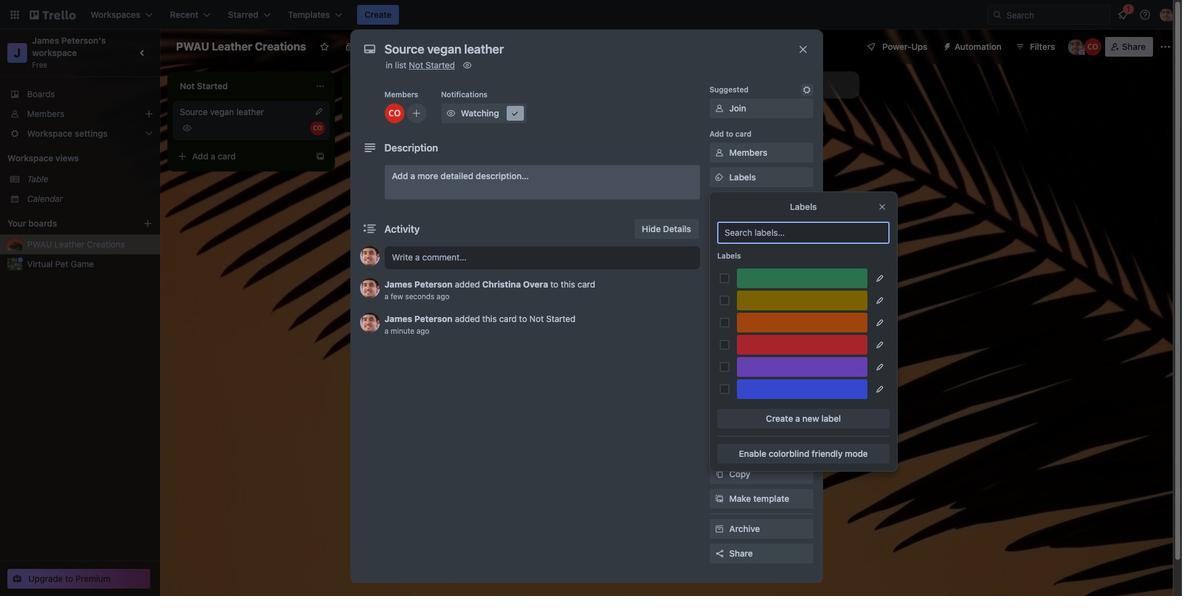 Task type: locate. For each thing, give the bounding box(es) containing it.
1 horizontal spatial share
[[1123, 41, 1146, 52]]

a left "new"
[[796, 413, 801, 424]]

2 vertical spatial james
[[385, 314, 413, 324]]

members down boards
[[27, 108, 64, 119]]

2 peterson from the top
[[415, 314, 453, 324]]

peterson up seconds
[[415, 279, 453, 290]]

sm image inside labels link
[[714, 171, 726, 184]]

members up christina overa (christinaovera) image
[[385, 90, 419, 99]]

power- inside "link"
[[748, 344, 777, 355]]

1 horizontal spatial pwau leather creations
[[176, 40, 306, 53]]

in
[[386, 60, 393, 70]]

not down overa
[[530, 314, 544, 324]]

not started link
[[409, 60, 455, 70]]

2 vertical spatial power-
[[748, 344, 777, 355]]

0 horizontal spatial create from template… image
[[315, 152, 325, 161]]

create inside create a new label button
[[766, 413, 794, 424]]

enable colorblind friendly mode
[[739, 448, 868, 459]]

1 horizontal spatial started
[[546, 314, 576, 324]]

started
[[426, 60, 455, 70], [546, 314, 576, 324]]

add inside "link"
[[730, 344, 746, 355]]

0 horizontal spatial pwau
[[27, 239, 52, 249]]

1 vertical spatial power-
[[710, 327, 736, 336]]

1 vertical spatial added
[[455, 314, 480, 324]]

2 horizontal spatial ups
[[912, 41, 928, 52]]

sm image down notifications
[[445, 107, 457, 120]]

2 vertical spatial ups
[[777, 344, 793, 355]]

list inside button
[[767, 79, 779, 90]]

a left minute
[[385, 327, 389, 336]]

custom fields
[[730, 295, 788, 306]]

automation
[[955, 41, 1002, 52], [710, 376, 752, 385]]

create inside create button
[[365, 9, 392, 20]]

1 vertical spatial peterson
[[415, 314, 453, 324]]

add another list button
[[692, 71, 860, 99]]

color: green, title: none image
[[737, 269, 868, 288]]

your
[[7, 218, 26, 229]]

added down the james peterson added christina overa to this card a few seconds ago
[[455, 314, 480, 324]]

sm image left archive at the bottom of page
[[714, 523, 726, 535]]

minute
[[391, 327, 415, 336]]

labels up search labels… "text field"
[[790, 201, 817, 212]]

james inside james peterson added this card to not started a minute ago
[[385, 314, 413, 324]]

1 horizontal spatial ago
[[437, 292, 450, 301]]

add a card for the topmost add a card button
[[367, 112, 411, 122]]

add down custom
[[730, 344, 746, 355]]

2 vertical spatial james peterson (jamespeterson93) image
[[360, 313, 380, 333]]

make template link
[[710, 489, 813, 509]]

1 vertical spatial james
[[385, 279, 413, 290]]

0 vertical spatial members
[[385, 90, 419, 99]]

virtual pet game
[[27, 259, 94, 269]]

1 vertical spatial create from template… image
[[315, 152, 325, 161]]

color: orange, title: none image
[[737, 313, 868, 333]]

james peterson (jamespeterson93) image right open information menu icon
[[1161, 7, 1175, 22]]

1 horizontal spatial pwau
[[176, 40, 209, 53]]

create a new label button
[[718, 409, 890, 429]]

james
[[32, 35, 59, 46], [385, 279, 413, 290], [385, 314, 413, 324]]

ago right minute
[[417, 327, 430, 336]]

add a card left add members to card icon
[[367, 112, 411, 122]]

1 horizontal spatial leather
[[212, 40, 252, 53]]

1 vertical spatial ago
[[417, 327, 430, 336]]

ago right seconds
[[437, 292, 450, 301]]

members link down boards
[[0, 104, 160, 124]]

members down add to card
[[730, 147, 768, 158]]

sm image down customize views image
[[461, 59, 474, 71]]

james up minute
[[385, 314, 413, 324]]

0 vertical spatial pwau leather creations
[[176, 40, 306, 53]]

hide
[[642, 224, 661, 234]]

0 horizontal spatial add a card button
[[172, 147, 310, 166]]

this right overa
[[561, 279, 576, 290]]

ups
[[912, 41, 928, 52], [736, 327, 750, 336], [777, 344, 793, 355]]

1 vertical spatial members link
[[710, 143, 813, 163]]

labels link
[[710, 168, 813, 187]]

added
[[455, 279, 480, 290], [455, 314, 480, 324]]

0 horizontal spatial leather
[[54, 239, 85, 249]]

james peterson's workspace link
[[32, 35, 108, 58]]

1 vertical spatial christina overa (christinaovera) image
[[310, 121, 325, 136]]

creations up virtual pet game 'link'
[[87, 239, 125, 249]]

started inside james peterson added this card to not started a minute ago
[[546, 314, 576, 324]]

to right overa
[[551, 279, 559, 290]]

added inside the james peterson added christina overa to this card a few seconds ago
[[455, 279, 480, 290]]

add left christina overa (christinaovera) image
[[367, 112, 383, 122]]

sm image for automation
[[938, 37, 955, 54]]

1 horizontal spatial not
[[530, 314, 544, 324]]

0 vertical spatial added
[[455, 279, 480, 290]]

create down add button button
[[766, 413, 794, 424]]

make
[[730, 493, 752, 504]]

1 vertical spatial started
[[546, 314, 576, 324]]

add a more detailed description…
[[392, 171, 529, 181]]

create
[[365, 9, 392, 20], [766, 413, 794, 424]]

move link
[[710, 440, 813, 460]]

1 vertical spatial create
[[766, 413, 794, 424]]

1 vertical spatial power-ups
[[710, 327, 750, 336]]

0 horizontal spatial pwau leather creations
[[27, 239, 125, 249]]

pwau leather creations inside board name text field
[[176, 40, 306, 53]]

color: purple, title: none image
[[737, 357, 868, 377]]

1 horizontal spatial christina overa (christinaovera) image
[[1085, 38, 1102, 55]]

add down source
[[192, 151, 209, 161]]

card
[[393, 112, 411, 122], [736, 129, 752, 139], [218, 151, 236, 161], [578, 279, 596, 290], [499, 314, 517, 324]]

archive
[[730, 524, 760, 534]]

0 vertical spatial pwau
[[176, 40, 209, 53]]

peterson down seconds
[[415, 314, 453, 324]]

0 horizontal spatial not
[[409, 60, 424, 70]]

0 horizontal spatial james peterson (jamespeterson93) image
[[1069, 38, 1086, 55]]

christina overa (christinaovera) image down edit card image
[[310, 121, 325, 136]]

to down overa
[[519, 314, 527, 324]]

board link
[[398, 37, 450, 57]]

1 vertical spatial this
[[483, 314, 497, 324]]

card down join
[[736, 129, 752, 139]]

free
[[32, 60, 47, 70]]

1 horizontal spatial add a card
[[367, 112, 411, 122]]

your boards
[[7, 218, 57, 229]]

0 horizontal spatial list
[[395, 60, 407, 70]]

watching
[[461, 108, 499, 118]]

started down overa
[[546, 314, 576, 324]]

create from template… image
[[490, 112, 500, 122], [315, 152, 325, 161]]

join
[[730, 103, 747, 113]]

private
[[359, 41, 388, 52]]

share button down archive link
[[710, 544, 813, 564]]

this down the james peterson added christina overa to this card a few seconds ago
[[483, 314, 497, 324]]

1 horizontal spatial members link
[[710, 143, 813, 163]]

2 james peterson (jamespeterson93) image from the top
[[360, 278, 380, 298]]

a down source vegan leather
[[211, 151, 216, 161]]

create a new label
[[766, 413, 841, 424]]

list
[[395, 60, 407, 70], [767, 79, 779, 90]]

sm image inside move link
[[714, 444, 726, 456]]

james up few
[[385, 279, 413, 290]]

creations inside board name text field
[[255, 40, 306, 53]]

card right overa
[[578, 279, 596, 290]]

peterson for added
[[415, 279, 453, 290]]

not down "board" link
[[409, 60, 424, 70]]

0 vertical spatial james
[[32, 35, 59, 46]]

1 notification image
[[1116, 7, 1131, 22]]

1 vertical spatial list
[[767, 79, 779, 90]]

1 horizontal spatial power-
[[748, 344, 777, 355]]

1 vertical spatial automation
[[710, 376, 752, 385]]

activity
[[385, 224, 420, 235]]

1 vertical spatial not
[[530, 314, 544, 324]]

0 vertical spatial share
[[1123, 41, 1146, 52]]

0 horizontal spatial ups
[[736, 327, 750, 336]]

add
[[715, 79, 731, 90], [367, 112, 383, 122], [710, 129, 724, 139], [192, 151, 209, 161], [392, 171, 408, 181], [730, 344, 746, 355], [730, 395, 746, 405]]

0 vertical spatial creations
[[255, 40, 306, 53]]

sm image left make
[[714, 493, 726, 505]]

0 vertical spatial automation
[[955, 41, 1002, 52]]

a
[[386, 112, 391, 122], [211, 151, 216, 161], [411, 171, 415, 181], [385, 292, 389, 301], [385, 327, 389, 336], [796, 413, 801, 424]]

0 horizontal spatial ago
[[417, 327, 430, 336]]

0 vertical spatial ups
[[912, 41, 928, 52]]

enable colorblind friendly mode button
[[718, 444, 890, 464]]

add a card
[[367, 112, 411, 122], [192, 151, 236, 161]]

1 horizontal spatial power-ups
[[883, 41, 928, 52]]

christina overa (christinaovera) image down search field on the top of the page
[[1085, 38, 1102, 55]]

1 horizontal spatial creations
[[255, 40, 306, 53]]

0 vertical spatial peterson
[[415, 279, 453, 290]]

james up "workspace" on the top of page
[[32, 35, 59, 46]]

sm image for move
[[714, 444, 726, 456]]

0 vertical spatial share button
[[1106, 37, 1154, 57]]

dates
[[730, 221, 753, 232]]

add a card button
[[347, 107, 485, 127], [172, 147, 310, 166]]

1 horizontal spatial james peterson (jamespeterson93) image
[[1161, 7, 1175, 22]]

board
[[419, 41, 443, 52]]

hide details link
[[635, 219, 699, 239]]

customize views image
[[456, 41, 469, 53]]

share button
[[1106, 37, 1154, 57], [710, 544, 813, 564]]

1 added from the top
[[455, 279, 480, 290]]

boards
[[28, 218, 57, 229]]

create from template… image for the topmost add a card button
[[490, 112, 500, 122]]

1 horizontal spatial add a card button
[[347, 107, 485, 127]]

show menu image
[[1160, 41, 1172, 53]]

1 horizontal spatial create from template… image
[[490, 112, 500, 122]]

1 horizontal spatial list
[[767, 79, 779, 90]]

sm image inside join link
[[714, 102, 726, 115]]

power-
[[883, 41, 912, 52], [710, 327, 736, 336], [748, 344, 777, 355]]

add a card button up description
[[347, 107, 485, 127]]

0 horizontal spatial power-
[[710, 327, 736, 336]]

dates button
[[710, 217, 813, 237]]

sm image
[[938, 37, 955, 54], [461, 59, 474, 71], [445, 107, 457, 120], [509, 107, 521, 120], [714, 468, 726, 481], [714, 493, 726, 505], [714, 523, 726, 535]]

sm image inside 'make template' link
[[714, 493, 726, 505]]

1 vertical spatial share button
[[710, 544, 813, 564]]

table link
[[27, 173, 153, 185]]

checklist
[[730, 197, 768, 207]]

1 horizontal spatial create
[[766, 413, 794, 424]]

add a card button down source vegan leather link
[[172, 147, 310, 166]]

pwau
[[176, 40, 209, 53], [27, 239, 52, 249]]

0 horizontal spatial started
[[426, 60, 455, 70]]

3 james peterson (jamespeterson93) image from the top
[[360, 313, 380, 333]]

creations left star or unstar board image
[[255, 40, 306, 53]]

actions
[[710, 426, 737, 436]]

1 vertical spatial pwau leather creations
[[27, 239, 125, 249]]

1 horizontal spatial this
[[561, 279, 576, 290]]

james peterson (jamespeterson93) image
[[360, 246, 380, 266], [360, 278, 380, 298], [360, 313, 380, 333]]

add button
[[730, 395, 775, 405]]

share button down 1 notification image
[[1106, 37, 1154, 57]]

1 vertical spatial creations
[[87, 239, 125, 249]]

james peterson (jamespeterson93) image
[[1161, 7, 1175, 22], [1069, 38, 1086, 55]]

1 vertical spatial share
[[730, 548, 753, 559]]

table
[[27, 174, 48, 184]]

power-ups button
[[858, 37, 936, 57]]

create up 'private'
[[365, 9, 392, 20]]

ups up add power-ups
[[736, 327, 750, 336]]

creations
[[255, 40, 306, 53], [87, 239, 125, 249]]

None text field
[[379, 38, 785, 60]]

another
[[733, 79, 765, 90]]

1 vertical spatial add a card button
[[172, 147, 310, 166]]

edit card image
[[314, 107, 324, 116]]

add left button
[[730, 395, 746, 405]]

1 vertical spatial members
[[27, 108, 64, 119]]

automation up add button
[[710, 376, 752, 385]]

0 vertical spatial create
[[365, 9, 392, 20]]

automation down search icon
[[955, 41, 1002, 52]]

sm image left copy
[[714, 468, 726, 481]]

pet
[[55, 259, 68, 269]]

add a card down source vegan leather
[[192, 151, 236, 161]]

0 horizontal spatial members link
[[0, 104, 160, 124]]

add board image
[[143, 219, 153, 229]]

a left more
[[411, 171, 415, 181]]

card down the james peterson added christina overa to this card a few seconds ago
[[499, 314, 517, 324]]

members link up labels link
[[710, 143, 813, 163]]

ago inside the james peterson added christina overa to this card a few seconds ago
[[437, 292, 450, 301]]

a inside james peterson added this card to not started a minute ago
[[385, 327, 389, 336]]

peterson for added this card to not started
[[415, 314, 453, 324]]

ups inside button
[[912, 41, 928, 52]]

james inside the james peterson added christina overa to this card a few seconds ago
[[385, 279, 413, 290]]

james peterson (jamespeterson93) image right the filters
[[1069, 38, 1086, 55]]

create from template… image up description… at left
[[490, 112, 500, 122]]

new
[[803, 413, 820, 424]]

ups left 'automation' 'button'
[[912, 41, 928, 52]]

add a card for the leftmost add a card button
[[192, 151, 236, 161]]

1 vertical spatial add a card
[[192, 151, 236, 161]]

0 vertical spatial power-
[[883, 41, 912, 52]]

to down join
[[726, 129, 734, 139]]

1 peterson from the top
[[415, 279, 453, 290]]

labels
[[730, 172, 756, 182], [790, 201, 817, 212], [718, 251, 741, 261]]

james peterson's workspace free
[[32, 35, 108, 70]]

added left christina
[[455, 279, 480, 290]]

list right in
[[395, 60, 407, 70]]

0 horizontal spatial add a card
[[192, 151, 236, 161]]

0 vertical spatial add a card button
[[347, 107, 485, 127]]

sm image right power-ups button
[[938, 37, 955, 54]]

0 horizontal spatial this
[[483, 314, 497, 324]]

enable
[[739, 448, 767, 459]]

add a more detailed description… link
[[385, 165, 700, 200]]

share left show menu image
[[1123, 41, 1146, 52]]

share
[[1123, 41, 1146, 52], [730, 548, 753, 559]]

labels up cover
[[718, 251, 741, 261]]

0 horizontal spatial members
[[27, 108, 64, 119]]

card left add members to card icon
[[393, 112, 411, 122]]

peterson inside the james peterson added christina overa to this card a few seconds ago
[[415, 279, 453, 290]]

james peterson (jamespeterson93) image for added this card to not started
[[360, 313, 380, 333]]

james for christina
[[385, 279, 413, 290]]

sm image inside copy link
[[714, 468, 726, 481]]

0 horizontal spatial creations
[[87, 239, 125, 249]]

1 vertical spatial james peterson (jamespeterson93) image
[[360, 278, 380, 298]]

james inside james peterson's workspace free
[[32, 35, 59, 46]]

create for create
[[365, 9, 392, 20]]

1 vertical spatial pwau
[[27, 239, 52, 249]]

0 horizontal spatial power-ups
[[710, 327, 750, 336]]

0 vertical spatial members link
[[0, 104, 160, 124]]

create from template… image down edit card image
[[315, 152, 325, 161]]

christina overa (christinaovera) image
[[1085, 38, 1102, 55], [310, 121, 325, 136]]

peterson inside james peterson added this card to not started a minute ago
[[415, 314, 453, 324]]

a left few
[[385, 292, 389, 301]]

0 vertical spatial ago
[[437, 292, 450, 301]]

sm image inside 'automation' 'button'
[[938, 37, 955, 54]]

sm image inside archive link
[[714, 523, 726, 535]]

2 vertical spatial members
[[730, 147, 768, 158]]

0 horizontal spatial share button
[[710, 544, 813, 564]]

Write a comment text field
[[385, 246, 700, 269]]

copy link
[[710, 464, 813, 484]]

0 vertical spatial james peterson (jamespeterson93) image
[[360, 246, 380, 266]]

filters
[[1030, 41, 1056, 52]]

started down board
[[426, 60, 455, 70]]

2 added from the top
[[455, 314, 480, 324]]

james for this
[[385, 314, 413, 324]]

list right another
[[767, 79, 779, 90]]

sm image inside the 'cover' "link"
[[714, 270, 726, 282]]

0 vertical spatial leather
[[212, 40, 252, 53]]

ups up the color: purple, title: none "image"
[[777, 344, 793, 355]]

labels up checklist
[[730, 172, 756, 182]]

to right upgrade
[[65, 574, 73, 584]]

to inside the james peterson added christina overa to this card a few seconds ago
[[551, 279, 559, 290]]

0 horizontal spatial create
[[365, 9, 392, 20]]

sm image
[[801, 84, 813, 96], [714, 102, 726, 115], [714, 147, 726, 159], [714, 171, 726, 184], [714, 196, 726, 208], [714, 270, 726, 282], [714, 444, 726, 456]]

0 vertical spatial this
[[561, 279, 576, 290]]

source
[[180, 107, 208, 117]]

share down archive at the bottom of page
[[730, 548, 753, 559]]

added inside james peterson added this card to not started a minute ago
[[455, 314, 480, 324]]

2 horizontal spatial power-
[[883, 41, 912, 52]]

1 vertical spatial leather
[[54, 239, 85, 249]]



Task type: vqa. For each thing, say whether or not it's contained in the screenshot.
rightmost Collapse list image
no



Task type: describe. For each thing, give the bounding box(es) containing it.
search image
[[993, 10, 1003, 20]]

star or unstar board image
[[320, 42, 330, 52]]

0 vertical spatial labels
[[730, 172, 756, 182]]

card down vegan
[[218, 151, 236, 161]]

james peterson added christina overa to this card a few seconds ago
[[385, 279, 596, 301]]

make template
[[730, 493, 790, 504]]

boards
[[27, 89, 55, 99]]

add left another
[[715, 79, 731, 90]]

sm image for join
[[714, 102, 726, 115]]

cover link
[[710, 266, 813, 286]]

private button
[[337, 37, 395, 57]]

copy
[[730, 469, 751, 479]]

archive link
[[710, 519, 813, 539]]

sm image for cover
[[714, 270, 726, 282]]

1 vertical spatial james peterson (jamespeterson93) image
[[1069, 38, 1086, 55]]

suggested
[[710, 85, 749, 94]]

pwau inside pwau leather creations link
[[27, 239, 52, 249]]

a left add members to card icon
[[386, 112, 391, 122]]

add left more
[[392, 171, 408, 181]]

color: yellow, title: none image
[[737, 291, 868, 310]]

sm image for archive
[[714, 523, 726, 535]]

color: red, title: none image
[[737, 335, 868, 355]]

sm image for labels
[[714, 171, 726, 184]]

custom
[[730, 295, 761, 306]]

pwau leather creations link
[[27, 238, 153, 251]]

more
[[418, 171, 439, 181]]

create for create a new label
[[766, 413, 794, 424]]

share for the left the share button
[[730, 548, 753, 559]]

0 horizontal spatial automation
[[710, 376, 752, 385]]

automation inside 'button'
[[955, 41, 1002, 52]]

create button
[[357, 5, 399, 25]]

your boards with 2 items element
[[7, 216, 124, 231]]

button
[[748, 395, 775, 405]]

add to card
[[710, 129, 752, 139]]

james for free
[[32, 35, 59, 46]]

1 horizontal spatial share button
[[1106, 37, 1154, 57]]

pwau inside board name text field
[[176, 40, 209, 53]]

james peterson added this card to not started a minute ago
[[385, 314, 576, 336]]

calendar link
[[27, 193, 153, 205]]

sm image for copy
[[714, 468, 726, 481]]

Search field
[[1003, 6, 1111, 24]]

sm image for suggested
[[801, 84, 813, 96]]

a few seconds ago link
[[385, 292, 450, 301]]

share for rightmost the share button
[[1123, 41, 1146, 52]]

leather
[[237, 107, 264, 117]]

1 vertical spatial ups
[[736, 327, 750, 336]]

description
[[385, 142, 438, 153]]

1 james peterson (jamespeterson93) image from the top
[[360, 246, 380, 266]]

automation button
[[938, 37, 1010, 57]]

filters button
[[1012, 37, 1059, 57]]

a minute ago link
[[385, 327, 430, 336]]

primary element
[[0, 0, 1183, 30]]

hide details
[[642, 224, 692, 234]]

views
[[55, 153, 79, 163]]

attachment button
[[710, 241, 813, 261]]

fields
[[764, 295, 788, 306]]

j
[[14, 46, 21, 60]]

description…
[[476, 171, 529, 181]]

workspace
[[7, 153, 53, 163]]

game
[[71, 259, 94, 269]]

sm image for members
[[714, 147, 726, 159]]

attachment
[[730, 246, 777, 256]]

leather inside board name text field
[[212, 40, 252, 53]]

details
[[663, 224, 692, 234]]

ups inside "link"
[[777, 344, 793, 355]]

ago inside james peterson added this card to not started a minute ago
[[417, 327, 430, 336]]

this inside james peterson added this card to not started a minute ago
[[483, 314, 497, 324]]

a inside the james peterson added christina overa to this card a few seconds ago
[[385, 292, 389, 301]]

to inside james peterson added this card to not started a minute ago
[[519, 314, 527, 324]]

close popover image
[[878, 202, 888, 212]]

add another list
[[715, 79, 779, 90]]

checklist link
[[710, 192, 813, 212]]

card inside the james peterson added christina overa to this card a few seconds ago
[[578, 279, 596, 290]]

card inside james peterson added this card to not started a minute ago
[[499, 314, 517, 324]]

2 horizontal spatial members
[[730, 147, 768, 158]]

2 vertical spatial labels
[[718, 251, 741, 261]]

sm image for make template
[[714, 493, 726, 505]]

open information menu image
[[1140, 9, 1152, 21]]

watching button
[[441, 103, 526, 123]]

sm image right watching
[[509, 107, 521, 120]]

workspace views
[[7, 153, 79, 163]]

add power-ups link
[[710, 340, 813, 360]]

friendly
[[812, 448, 843, 459]]

added for added
[[455, 279, 480, 290]]

0 vertical spatial james peterson (jamespeterson93) image
[[1161, 7, 1175, 22]]

detailed
[[441, 171, 474, 181]]

notifications
[[441, 90, 488, 99]]

add down suggested
[[710, 129, 724, 139]]

a inside button
[[796, 413, 801, 424]]

seconds
[[405, 292, 435, 301]]

add power-ups
[[730, 344, 793, 355]]

color: blue, title: none image
[[737, 379, 868, 399]]

0 vertical spatial list
[[395, 60, 407, 70]]

virtual pet game link
[[27, 258, 153, 270]]

Search labels… text field
[[718, 222, 890, 244]]

this inside the james peterson added christina overa to this card a few seconds ago
[[561, 279, 576, 290]]

upgrade to premium
[[28, 574, 111, 584]]

premium
[[75, 574, 111, 584]]

create from template… image for the leftmost add a card button
[[315, 152, 325, 161]]

calendar
[[27, 193, 63, 204]]

christina
[[483, 279, 521, 290]]

j link
[[7, 43, 27, 63]]

move
[[730, 444, 752, 455]]

1 horizontal spatial members
[[385, 90, 419, 99]]

added for added this card to not started
[[455, 314, 480, 324]]

custom fields button
[[710, 294, 813, 307]]

mode
[[845, 448, 868, 459]]

template
[[754, 493, 790, 504]]

peterson's
[[61, 35, 106, 46]]

few
[[391, 292, 403, 301]]

power- inside button
[[883, 41, 912, 52]]

add members to card image
[[412, 107, 422, 120]]

1 vertical spatial labels
[[790, 201, 817, 212]]

add button button
[[710, 391, 813, 410]]

source vegan leather link
[[180, 106, 323, 118]]

james peterson (jamespeterson93) image for added
[[360, 278, 380, 298]]

cover
[[730, 270, 754, 281]]

colorblind
[[769, 448, 810, 459]]

not inside james peterson added this card to not started a minute ago
[[530, 314, 544, 324]]

power-ups inside button
[[883, 41, 928, 52]]

workspace
[[32, 47, 77, 58]]

sm image for watching
[[445, 107, 457, 120]]

label
[[822, 413, 841, 424]]

join link
[[710, 99, 813, 118]]

sm image inside checklist link
[[714, 196, 726, 208]]

in list not started
[[386, 60, 455, 70]]

0 vertical spatial started
[[426, 60, 455, 70]]

0 vertical spatial christina overa (christinaovera) image
[[1085, 38, 1102, 55]]

christina overa (christinaovera) image
[[385, 103, 404, 123]]

upgrade to premium link
[[7, 569, 150, 589]]

source vegan leather
[[180, 107, 264, 117]]

Board name text field
[[170, 37, 312, 57]]

virtual
[[27, 259, 53, 269]]



